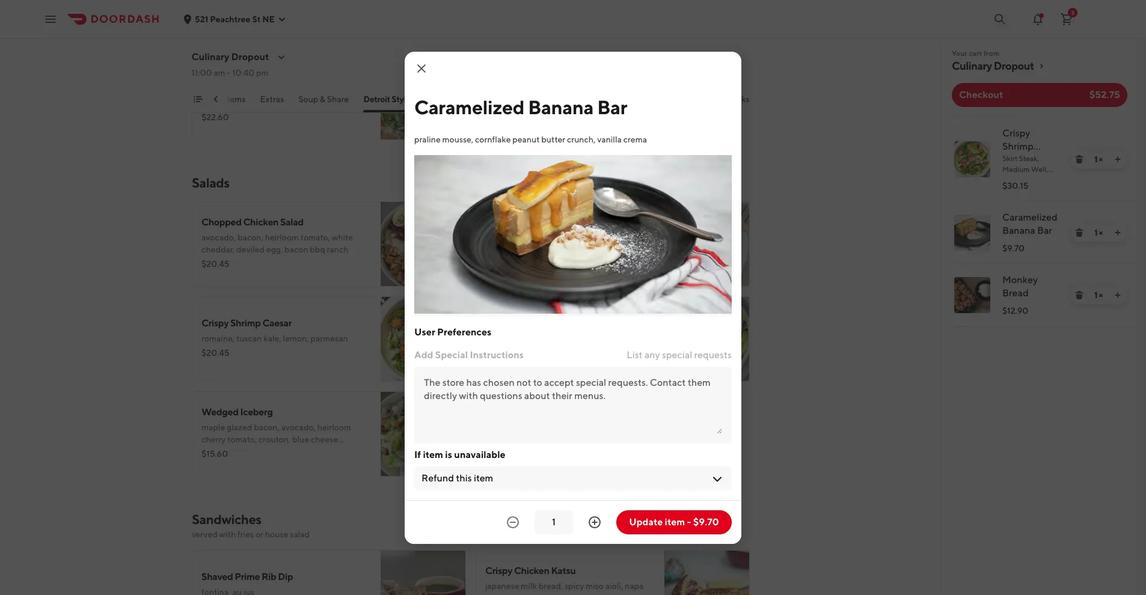 Task type: describe. For each thing, give the bounding box(es) containing it.
open menu image
[[43, 12, 58, 26]]

butternut squash & kale image
[[665, 202, 750, 287]]

popular items button
[[193, 93, 246, 113]]

egg,
[[266, 245, 283, 255]]

heirloom inside "wedged iceberg maple glazed bacon, avocado, heirloom cherry tomato, crouton, blue cheese dressing"
[[318, 423, 351, 433]]

miso
[[586, 582, 604, 591]]

cheddar, inside the butternut squash & kale bartlett pear, ancient grains, date, pistachio, toasted mulberry, white cheddar, maple tahini vinaigrette
[[577, 245, 610, 255]]

your
[[952, 49, 968, 58]]

special
[[662, 349, 693, 361]]

monkey bread image
[[955, 277, 991, 313]]

bacon
[[285, 245, 308, 255]]

pepperoni & italian sausage pizza image
[[665, 0, 750, 45]]

521
[[195, 14, 208, 24]]

1 for bar
[[1095, 228, 1098, 238]]

notification bell image
[[1031, 12, 1046, 26]]

steak,
[[1020, 154, 1040, 163]]

chicken for chopped
[[243, 217, 279, 228]]

unavailable
[[454, 449, 506, 461]]

0 horizontal spatial culinary dropout
[[192, 51, 270, 63]]

1 for caesar
[[1095, 155, 1098, 164]]

romaine,
[[202, 334, 235, 344]]

if item is unavailable
[[415, 449, 506, 461]]

1 × for bar
[[1095, 228, 1104, 238]]

10:40
[[233, 68, 255, 78]]

peachtree
[[210, 14, 251, 24]]

cheese
[[311, 435, 338, 445]]

caramelized for $9.70
[[1003, 212, 1058, 223]]

butternut
[[486, 217, 528, 228]]

detroit style pan pizza
[[364, 94, 448, 104]]

drinks
[[726, 94, 750, 104]]

cheddar, inside 'chopped chicken salad avocado, bacon, heirloom tomato, white cheddar, deviled egg, bacon bbq ranch $20.45'
[[202, 245, 235, 255]]

add one to cart image for bar
[[1114, 228, 1123, 238]]

arugula
[[202, 98, 230, 108]]

list any special requests
[[627, 349, 732, 361]]

praline
[[415, 134, 441, 144]]

caramelized banana bar dialog
[[405, 51, 742, 544]]

banana for $9.70
[[1003, 225, 1036, 236]]

ranch inside 'chopped chicken salad avocado, bacon, heirloom tomato, white cheddar, deviled egg, bacon bbq ranch $20.45'
[[327, 245, 349, 255]]

1 horizontal spatial caramelized banana bar image
[[955, 215, 991, 251]]

add for cheap house salad
[[719, 360, 736, 370]]

is
[[445, 449, 453, 461]]

praline mousse, cornflake peanut butter crunch, vanilla crema
[[415, 134, 647, 144]]

bar for praline mousse, cornflake peanut butter crunch, vanilla crema
[[598, 95, 628, 118]]

- for item
[[687, 517, 692, 528]]

caesar for crispy shrimp caesar romaine, tuscan kale, lemon, parmesan $20.45
[[263, 318, 292, 329]]

alfredo,
[[257, 86, 286, 96]]

list containing crispy shrimp caesar
[[943, 117, 1138, 327]]

if
[[415, 449, 421, 461]]

update item - $9.70 button
[[617, 511, 732, 535]]

cheap house salad buttermilk ranch $9.15
[[486, 318, 568, 358]]

crispy chicken katsu japanese milk bread, spicy miso aioli, napa slaw, hoisin
[[486, 566, 644, 596]]

tomato, inside 'chopped chicken salad avocado, bacon, heirloom tomato, white cheddar, deviled egg, bacon bbq ranch $20.45'
[[301, 233, 330, 242]]

onion
[[233, 86, 255, 96]]

vinaigrette
[[509, 257, 550, 267]]

$22.60
[[202, 113, 229, 122]]

wedged
[[202, 407, 239, 418]]

bread,
[[539, 582, 563, 591]]

dressing
[[202, 447, 234, 457]]

add for crispy shrimp caesar
[[435, 360, 452, 370]]

cheese pizza image
[[381, 0, 466, 45]]

crouton,
[[259, 435, 291, 445]]

katsu
[[551, 566, 576, 577]]

black truffle mushroom pizza image
[[381, 55, 466, 140]]

chopped chicken salad avocado, bacon, heirloom tomato, white cheddar, deviled egg, bacon bbq ranch $20.45
[[202, 217, 353, 269]]

served
[[192, 530, 218, 540]]

bar for $9.70
[[1038, 225, 1053, 236]]

crispy chicken katsu image
[[665, 551, 750, 596]]

soup & share
[[299, 94, 350, 104]]

mousse,
[[443, 134, 474, 144]]

squash
[[529, 217, 560, 228]]

shrimp for crispy shrimp caesar romaine, tuscan kale, lemon, parmesan $20.45
[[230, 318, 261, 329]]

add button for wedged iceberg
[[428, 451, 459, 470]]

any
[[645, 349, 661, 361]]

1 horizontal spatial salads
[[463, 94, 487, 104]]

3 button
[[1055, 7, 1079, 31]]

white inside 'chopped chicken salad avocado, bacon, heirloom tomato, white cheddar, deviled egg, bacon bbq ranch $20.45'
[[332, 233, 353, 242]]

avocado, inside "wedged iceberg maple glazed bacon, avocado, heirloom cherry tomato, crouton, blue cheese dressing"
[[281, 423, 316, 433]]

$15.60
[[202, 449, 228, 459]]

caramelized banana bar for $9.70
[[1003, 212, 1058, 236]]

3 1 × from the top
[[1095, 291, 1104, 300]]

avocado, inside 'chopped chicken salad avocado, bacon, heirloom tomato, white cheddar, deviled egg, bacon bbq ranch $20.45'
[[202, 233, 236, 242]]

house
[[516, 318, 543, 329]]

1 horizontal spatial culinary
[[952, 60, 993, 72]]

remove item from cart image
[[1075, 155, 1085, 164]]

chopped
[[202, 217, 242, 228]]

Add Special Instructions text field
[[424, 376, 723, 434]]

salad for chopped chicken salad
[[280, 217, 304, 228]]

caesar for crispy shrimp caesar
[[1003, 154, 1033, 165]]

cheese,
[[330, 86, 360, 96]]

crispy for crispy shrimp caesar romaine, tuscan kale, lemon, parmesan $20.45
[[202, 318, 229, 329]]

0 horizontal spatial dropout
[[232, 51, 270, 63]]

maple inside the butternut squash & kale bartlett pear, ancient grains, date, pistachio, toasted mulberry, white cheddar, maple tahini vinaigrette
[[612, 245, 635, 255]]

popular items
[[193, 94, 246, 104]]

mulberry,
[[516, 245, 552, 255]]

vanilla
[[598, 134, 622, 144]]

user
[[415, 326, 436, 338]]

house
[[265, 530, 288, 540]]

peanut
[[513, 134, 540, 144]]

chicken for crispy
[[514, 566, 550, 577]]

aioli,
[[606, 582, 624, 591]]

rib
[[262, 572, 276, 583]]

user preferences
[[415, 326, 492, 338]]

lemon,
[[283, 334, 309, 344]]

salad for cheap house salad
[[545, 318, 568, 329]]

cheap house salad image
[[665, 297, 750, 382]]

extras button
[[260, 93, 284, 113]]

monkey
[[1003, 274, 1039, 286]]

$17.20
[[486, 259, 510, 269]]

mushroom
[[256, 70, 302, 81]]

date,
[[594, 233, 613, 242]]

crema
[[624, 134, 647, 144]]

butter
[[542, 134, 566, 144]]

& inside the butternut squash & kale bartlett pear, ancient grains, date, pistachio, toasted mulberry, white cheddar, maple tahini vinaigrette
[[562, 217, 568, 228]]

bacon, for iceberg
[[254, 423, 280, 433]]

1 horizontal spatial culinary dropout
[[952, 60, 1035, 72]]

cornflake
[[475, 134, 511, 144]]

skirt
[[1003, 154, 1018, 163]]

add button for butternut squash & kale
[[712, 261, 743, 280]]

items
[[225, 94, 246, 104]]

smoked
[[202, 86, 232, 96]]

add special instructions
[[415, 349, 524, 361]]

detroit
[[364, 94, 391, 104]]

entrees
[[562, 94, 592, 104]]

am
[[214, 68, 226, 78]]

add button for crispy shrimp caesar
[[428, 356, 459, 375]]

bacon, for chicken
[[238, 233, 263, 242]]

0 horizontal spatial caramelized banana bar image
[[415, 155, 732, 314]]

well,
[[1032, 165, 1049, 174]]

item for if
[[423, 449, 444, 461]]

1 vertical spatial crispy shrimp caesar image
[[381, 297, 466, 382]]



Task type: vqa. For each thing, say whether or not it's contained in the screenshot.


Task type: locate. For each thing, give the bounding box(es) containing it.
st
[[252, 14, 261, 24]]

0 horizontal spatial item
[[423, 449, 444, 461]]

0 vertical spatial pizza
[[304, 70, 327, 81]]

1 vertical spatial ×
[[1100, 228, 1104, 238]]

banana inside caramelized banana bar
[[1003, 225, 1036, 236]]

decrease quantity by 1 image
[[506, 515, 520, 530]]

add one to cart image for caesar
[[1114, 155, 1123, 164]]

chicken up milk
[[514, 566, 550, 577]]

1 vertical spatial add one to cart image
[[1114, 228, 1123, 238]]

banana down $30.15
[[1003, 225, 1036, 236]]

1 × for caesar
[[1095, 155, 1104, 164]]

increase quantity by 1 image
[[588, 515, 602, 530]]

0 horizontal spatial sandwiches
[[192, 512, 262, 528]]

0 horizontal spatial white
[[332, 233, 353, 242]]

0 vertical spatial banana
[[528, 95, 594, 118]]

0 vertical spatial item
[[423, 449, 444, 461]]

shaved prime rib dip image
[[381, 551, 466, 596]]

0 vertical spatial $9.70
[[1003, 244, 1025, 253]]

pizza for mushroom
[[304, 70, 327, 81]]

dip
[[278, 572, 293, 583]]

0 horizontal spatial -
[[227, 68, 231, 78]]

salad up bacon
[[280, 217, 304, 228]]

& left kale
[[562, 217, 568, 228]]

sandwiches up with
[[192, 512, 262, 528]]

1 vertical spatial salad
[[545, 318, 568, 329]]

item
[[423, 449, 444, 461], [665, 517, 686, 528]]

ranch right 'bbq'
[[327, 245, 349, 255]]

$9.70 inside button
[[694, 517, 719, 528]]

culinary dropout up 11:00 am - 10:40 pm
[[192, 51, 270, 63]]

banana for praline mousse, cornflake peanut butter crunch, vanilla crema
[[528, 95, 594, 118]]

1 horizontal spatial cheddar,
[[577, 245, 610, 255]]

crispy inside "crispy shrimp caesar"
[[1003, 128, 1031, 139]]

culinary down 'cart'
[[952, 60, 993, 72]]

shaved prime rib dip
[[202, 572, 293, 583]]

add button for chopped chicken salad
[[428, 261, 459, 280]]

caesar inside "crispy shrimp caesar"
[[1003, 154, 1033, 165]]

remove item from cart image
[[1075, 228, 1085, 238], [1075, 291, 1085, 300]]

521 peachtree st ne button
[[183, 14, 287, 24]]

caramelized inside "dialog"
[[415, 95, 525, 118]]

0 vertical spatial ranch
[[327, 245, 349, 255]]

share
[[327, 94, 350, 104]]

& right "soup"
[[320, 94, 326, 104]]

0 horizontal spatial caesar
[[263, 318, 292, 329]]

0 vertical spatial -
[[227, 68, 231, 78]]

add one to cart image
[[1114, 155, 1123, 164], [1114, 228, 1123, 238], [1114, 291, 1123, 300]]

0 vertical spatial crispy
[[1003, 128, 1031, 139]]

parmesan
[[311, 334, 348, 344]]

fries
[[238, 530, 254, 540]]

instructions
[[470, 349, 524, 361]]

pizza inside "black truffle mushroom pizza smoked onion alfredo, mozzarella cheese, arugula $22.60"
[[304, 70, 327, 81]]

1 horizontal spatial ranch
[[527, 334, 549, 344]]

× for bar
[[1100, 228, 1104, 238]]

- right am
[[227, 68, 231, 78]]

$9.70
[[1003, 244, 1025, 253], [694, 517, 719, 528]]

shrimp up "skirt"
[[1003, 141, 1034, 152]]

kale,
[[264, 334, 281, 344]]

heirloom inside 'chopped chicken salad avocado, bacon, heirloom tomato, white cheddar, deviled egg, bacon bbq ranch $20.45'
[[265, 233, 299, 242]]

2 × from the top
[[1100, 228, 1104, 238]]

1 add one to cart image from the top
[[1114, 155, 1123, 164]]

shrimp inside skirt steak, medium well, no shrimp $30.15
[[1014, 176, 1038, 185]]

bacon, inside 'chopped chicken salad avocado, bacon, heirloom tomato, white cheddar, deviled egg, bacon bbq ranch $20.45'
[[238, 233, 263, 242]]

0 horizontal spatial caramelized
[[415, 95, 525, 118]]

1 horizontal spatial -
[[687, 517, 692, 528]]

dropout down from
[[994, 60, 1035, 72]]

avocado, down chopped
[[202, 233, 236, 242]]

0 vertical spatial avocado,
[[202, 233, 236, 242]]

$20.45 down romaine,
[[202, 348, 230, 358]]

add for butternut squash & kale
[[719, 265, 736, 275]]

bar inside caramelized banana bar
[[1038, 225, 1053, 236]]

0 horizontal spatial pizza
[[304, 70, 327, 81]]

0 horizontal spatial heirloom
[[265, 233, 299, 242]]

slaw,
[[486, 594, 504, 596]]

crispy inside crispy chicken katsu japanese milk bread, spicy miso aioli, napa slaw, hoisin
[[486, 566, 513, 577]]

chicken up deviled
[[243, 217, 279, 228]]

3 × from the top
[[1100, 291, 1104, 300]]

2 vertical spatial 1 ×
[[1095, 291, 1104, 300]]

scroll menu navigation left image
[[211, 94, 221, 104]]

blue
[[292, 435, 309, 445]]

caramelized up mousse,
[[415, 95, 525, 118]]

ranch inside cheap house salad buttermilk ranch $9.15
[[527, 334, 549, 344]]

1 vertical spatial $20.45
[[202, 259, 230, 269]]

$52.75
[[1090, 89, 1121, 100]]

pizza right pan
[[428, 94, 448, 104]]

- inside button
[[687, 517, 692, 528]]

1 vertical spatial 1 ×
[[1095, 228, 1104, 238]]

pizza for pan
[[428, 94, 448, 104]]

Item Search search field
[[577, 57, 741, 70]]

bacon, up crouton,
[[254, 423, 280, 433]]

wedged iceberg image
[[381, 392, 466, 477]]

0 vertical spatial sandwiches
[[502, 94, 547, 104]]

caramelized
[[415, 95, 525, 118], [1003, 212, 1058, 223]]

$20.45
[[202, 17, 230, 27], [202, 259, 230, 269], [202, 348, 230, 358]]

white inside the butternut squash & kale bartlett pear, ancient grains, date, pistachio, toasted mulberry, white cheddar, maple tahini vinaigrette
[[554, 245, 575, 255]]

maple up the cherry
[[202, 423, 225, 433]]

1 horizontal spatial maple
[[612, 245, 635, 255]]

1 horizontal spatial white
[[554, 245, 575, 255]]

soup
[[299, 94, 319, 104]]

sandwiches for sandwiches
[[502, 94, 547, 104]]

culinary dropout link
[[952, 59, 1128, 73]]

list
[[943, 117, 1138, 327]]

0 vertical spatial maple
[[612, 245, 635, 255]]

shrimp down medium
[[1014, 176, 1038, 185]]

toasted
[[486, 245, 514, 255]]

ranch down house
[[527, 334, 549, 344]]

snacks button
[[606, 93, 633, 113]]

drinks button
[[726, 93, 750, 113]]

crunch,
[[567, 134, 596, 144]]

×
[[1100, 155, 1104, 164], [1100, 228, 1104, 238], [1100, 291, 1104, 300]]

bar up monkey
[[1038, 225, 1053, 236]]

0 horizontal spatial banana
[[528, 95, 594, 118]]

salad
[[290, 530, 310, 540]]

521 peachtree st ne
[[195, 14, 275, 24]]

2 vertical spatial 1
[[1095, 291, 1098, 300]]

2 vertical spatial shrimp
[[230, 318, 261, 329]]

1 vertical spatial $9.70
[[694, 517, 719, 528]]

caramelized for praline mousse, cornflake peanut butter crunch, vanilla crema
[[415, 95, 525, 118]]

1 1 from the top
[[1095, 155, 1098, 164]]

item right if
[[423, 449, 444, 461]]

spicy
[[565, 582, 585, 591]]

crispy shrimp caesar romaine, tuscan kale, lemon, parmesan $20.45
[[202, 318, 348, 358]]

3 $20.45 from the top
[[202, 348, 230, 358]]

$9.15
[[486, 348, 506, 358]]

2 $20.45 from the top
[[202, 259, 230, 269]]

tomato, down glazed
[[228, 435, 257, 445]]

crispy up "skirt"
[[1003, 128, 1031, 139]]

add for wedged iceberg
[[435, 455, 452, 465]]

list
[[627, 349, 643, 361]]

remove item from cart image for caramelized banana bar
[[1075, 228, 1085, 238]]

0 vertical spatial 1
[[1095, 155, 1098, 164]]

& inside button
[[320, 94, 326, 104]]

0 horizontal spatial salad
[[280, 217, 304, 228]]

$9.70 up monkey
[[1003, 244, 1025, 253]]

caramelized banana bar image
[[415, 155, 732, 314], [955, 215, 991, 251]]

chopped chicken salad image
[[381, 202, 466, 287]]

banana inside "dialog"
[[528, 95, 594, 118]]

salad right house
[[545, 318, 568, 329]]

0 horizontal spatial caramelized banana bar
[[415, 95, 628, 118]]

1 vertical spatial salads
[[192, 175, 230, 191]]

pear,
[[516, 233, 535, 242]]

1 vertical spatial caramelized
[[1003, 212, 1058, 223]]

white
[[332, 233, 353, 242], [554, 245, 575, 255]]

2 vertical spatial crispy
[[486, 566, 513, 577]]

truffle
[[227, 70, 254, 81]]

1 $20.45 from the top
[[202, 17, 230, 27]]

maple inside "wedged iceberg maple glazed bacon, avocado, heirloom cherry tomato, crouton, blue cheese dressing"
[[202, 423, 225, 433]]

1 horizontal spatial caesar
[[1003, 154, 1033, 165]]

culinary dropout
[[192, 51, 270, 63], [952, 60, 1035, 72]]

sandwiches up peanut
[[502, 94, 547, 104]]

ancient
[[537, 233, 565, 242]]

$20.45 down chopped
[[202, 259, 230, 269]]

sandwiches served with fries or house salad
[[192, 512, 310, 540]]

2 vertical spatial add one to cart image
[[1114, 291, 1123, 300]]

0 vertical spatial caesar
[[1003, 154, 1033, 165]]

salads button
[[463, 93, 487, 113]]

bacon, up deviled
[[238, 233, 263, 242]]

shrimp
[[1003, 141, 1034, 152], [1014, 176, 1038, 185], [230, 318, 261, 329]]

1 1 × from the top
[[1095, 155, 1104, 164]]

bacon, inside "wedged iceberg maple glazed bacon, avocado, heirloom cherry tomato, crouton, blue cheese dressing"
[[254, 423, 280, 433]]

2 vertical spatial $20.45
[[202, 348, 230, 358]]

0 vertical spatial remove item from cart image
[[1075, 228, 1085, 238]]

salads up chopped
[[192, 175, 230, 191]]

$12.90
[[1003, 306, 1029, 316]]

milk
[[521, 582, 537, 591]]

2 cheddar, from the left
[[577, 245, 610, 255]]

item for update
[[665, 517, 686, 528]]

banana up butter
[[528, 95, 594, 118]]

chicken inside crispy chicken katsu japanese milk bread, spicy miso aioli, napa slaw, hoisin
[[514, 566, 550, 577]]

salad inside 'chopped chicken salad avocado, bacon, heirloom tomato, white cheddar, deviled egg, bacon bbq ranch $20.45'
[[280, 217, 304, 228]]

bbq
[[310, 245, 325, 255]]

3
[[1072, 9, 1075, 16]]

crispy up japanese
[[486, 566, 513, 577]]

sandwiches for sandwiches served with fries or house salad
[[192, 512, 262, 528]]

bread
[[1003, 288, 1029, 299]]

2 add one to cart image from the top
[[1114, 228, 1123, 238]]

kale
[[570, 217, 589, 228]]

salads up mousse,
[[463, 94, 487, 104]]

0 horizontal spatial crispy shrimp caesar image
[[381, 297, 466, 382]]

$30.15
[[1003, 181, 1029, 191]]

1 horizontal spatial chicken
[[514, 566, 550, 577]]

1 horizontal spatial caramelized
[[1003, 212, 1058, 223]]

× for caesar
[[1100, 155, 1104, 164]]

cart
[[969, 49, 983, 58]]

item inside button
[[665, 517, 686, 528]]

1 horizontal spatial $9.70
[[1003, 244, 1025, 253]]

napa
[[625, 582, 644, 591]]

sandwiches inside sandwiches served with fries or house salad
[[192, 512, 262, 528]]

shrimp up tuscan
[[230, 318, 261, 329]]

medium
[[1003, 165, 1030, 174]]

0 vertical spatial white
[[332, 233, 353, 242]]

update
[[630, 517, 663, 528]]

1 vertical spatial shrimp
[[1014, 176, 1038, 185]]

0 horizontal spatial culinary
[[192, 51, 230, 63]]

japanese
[[486, 582, 520, 591]]

1 remove item from cart image from the top
[[1075, 228, 1085, 238]]

1 vertical spatial bacon,
[[254, 423, 280, 433]]

1 vertical spatial banana
[[1003, 225, 1036, 236]]

1 vertical spatial crispy
[[202, 318, 229, 329]]

salad
[[280, 217, 304, 228], [545, 318, 568, 329]]

0 horizontal spatial &
[[320, 94, 326, 104]]

salad inside cheap house salad buttermilk ranch $9.15
[[545, 318, 568, 329]]

1 vertical spatial chicken
[[514, 566, 550, 577]]

1 horizontal spatial pizza
[[428, 94, 448, 104]]

black truffle mushroom pizza smoked onion alfredo, mozzarella cheese, arugula $22.60
[[202, 70, 360, 122]]

caramelized banana bar down $30.15
[[1003, 212, 1058, 236]]

maple down pistachio,
[[612, 245, 635, 255]]

crispy up romaine,
[[202, 318, 229, 329]]

1 vertical spatial caesar
[[263, 318, 292, 329]]

0 vertical spatial salads
[[463, 94, 487, 104]]

1 vertical spatial maple
[[202, 423, 225, 433]]

dropout up 10:40
[[232, 51, 270, 63]]

dropout inside culinary dropout link
[[994, 60, 1035, 72]]

1 horizontal spatial heirloom
[[318, 423, 351, 433]]

bar inside "dialog"
[[598, 95, 628, 118]]

close caramelized banana bar image
[[415, 61, 429, 76]]

0 horizontal spatial salads
[[192, 175, 230, 191]]

heirloom
[[265, 233, 299, 242], [318, 423, 351, 433]]

1 vertical spatial sandwiches
[[192, 512, 262, 528]]

caramelized banana bar for praline mousse, cornflake peanut butter crunch, vanilla crema
[[415, 95, 628, 118]]

1 horizontal spatial bar
[[1038, 225, 1053, 236]]

- for am
[[227, 68, 231, 78]]

remove item from cart image for monkey bread
[[1075, 291, 1085, 300]]

entrees button
[[562, 93, 592, 113]]

or
[[256, 530, 264, 540]]

1 horizontal spatial crispy shrimp caesar image
[[955, 141, 991, 178]]

0 horizontal spatial $9.70
[[694, 517, 719, 528]]

avocado, up blue
[[281, 423, 316, 433]]

caramelized down $30.15
[[1003, 212, 1058, 223]]

preferences
[[437, 326, 492, 338]]

heirloom up egg,
[[265, 233, 299, 242]]

crispy for crispy chicken katsu japanese milk bread, spicy miso aioli, napa slaw, hoisin
[[486, 566, 513, 577]]

0 vertical spatial add one to cart image
[[1114, 155, 1123, 164]]

1 cheddar, from the left
[[202, 245, 235, 255]]

1 vertical spatial item
[[665, 517, 686, 528]]

1 horizontal spatial caramelized banana bar
[[1003, 212, 1058, 236]]

caramelized banana bar inside "dialog"
[[415, 95, 628, 118]]

culinary dropout down from
[[952, 60, 1035, 72]]

add inside caramelized banana bar "dialog"
[[415, 349, 434, 361]]

skirt steak, medium well, no shrimp $30.15
[[1003, 154, 1049, 191]]

1 vertical spatial white
[[554, 245, 575, 255]]

0 horizontal spatial cheddar,
[[202, 245, 235, 255]]

1 vertical spatial remove item from cart image
[[1075, 291, 1085, 300]]

chicken inside 'chopped chicken salad avocado, bacon, heirloom tomato, white cheddar, deviled egg, bacon bbq ranch $20.45'
[[243, 217, 279, 228]]

heirloom up cheese
[[318, 423, 351, 433]]

add
[[435, 265, 452, 275], [719, 265, 736, 275], [415, 349, 434, 361], [435, 360, 452, 370], [719, 360, 736, 370], [435, 455, 452, 465]]

tomato, inside "wedged iceberg maple glazed bacon, avocado, heirloom cherry tomato, crouton, blue cheese dressing"
[[228, 435, 257, 445]]

pm
[[257, 68, 269, 78]]

$20.45 inside 'chopped chicken salad avocado, bacon, heirloom tomato, white cheddar, deviled egg, bacon bbq ranch $20.45'
[[202, 259, 230, 269]]

special
[[436, 349, 468, 361]]

3 items, open order cart image
[[1060, 12, 1075, 26]]

tomato, up 'bbq'
[[301, 233, 330, 242]]

1 vertical spatial avocado,
[[281, 423, 316, 433]]

cheap
[[486, 318, 514, 329]]

glazed
[[227, 423, 252, 433]]

$20.45 left "st"
[[202, 17, 230, 27]]

caramelized banana bar up peanut
[[415, 95, 628, 118]]

add for chopped chicken salad
[[435, 265, 452, 275]]

0 horizontal spatial bar
[[598, 95, 628, 118]]

3 1 from the top
[[1095, 291, 1098, 300]]

1 horizontal spatial crispy
[[486, 566, 513, 577]]

with
[[219, 530, 236, 540]]

3 add one to cart image from the top
[[1114, 291, 1123, 300]]

1 vertical spatial bar
[[1038, 225, 1053, 236]]

0 horizontal spatial tomato,
[[228, 435, 257, 445]]

avocado,
[[202, 233, 236, 242], [281, 423, 316, 433]]

1 vertical spatial &
[[562, 217, 568, 228]]

0 horizontal spatial maple
[[202, 423, 225, 433]]

sandwiches
[[502, 94, 547, 104], [192, 512, 262, 528]]

1 horizontal spatial banana
[[1003, 225, 1036, 236]]

2 1 from the top
[[1095, 228, 1098, 238]]

1 × from the top
[[1100, 155, 1104, 164]]

cheddar, down date,
[[577, 245, 610, 255]]

0 vertical spatial heirloom
[[265, 233, 299, 242]]

cheddar, down chopped
[[202, 245, 235, 255]]

crispy shrimp caesar
[[1003, 128, 1034, 165]]

1 horizontal spatial salad
[[545, 318, 568, 329]]

2 vertical spatial ×
[[1100, 291, 1104, 300]]

bar
[[598, 95, 628, 118], [1038, 225, 1053, 236]]

iceberg
[[240, 407, 273, 418]]

tuscan
[[236, 334, 262, 344]]

- right "update"
[[687, 517, 692, 528]]

shaved
[[202, 572, 233, 583]]

crispy for crispy shrimp caesar
[[1003, 128, 1031, 139]]

2 1 × from the top
[[1095, 228, 1104, 238]]

shrimp inside the crispy shrimp caesar romaine, tuscan kale, lemon, parmesan $20.45
[[230, 318, 261, 329]]

mozzarella
[[288, 86, 329, 96]]

snacks
[[606, 94, 633, 104]]

pizza
[[304, 70, 327, 81], [428, 94, 448, 104]]

crispy shrimp caesar image
[[955, 141, 991, 178], [381, 297, 466, 382]]

1 vertical spatial caramelized banana bar
[[1003, 212, 1058, 236]]

0 vertical spatial &
[[320, 94, 326, 104]]

2 remove item from cart image from the top
[[1075, 291, 1085, 300]]

prime
[[235, 572, 260, 583]]

black
[[202, 70, 225, 81]]

pizza up the mozzarella
[[304, 70, 327, 81]]

caesar inside the crispy shrimp caesar romaine, tuscan kale, lemon, parmesan $20.45
[[263, 318, 292, 329]]

item right "update"
[[665, 517, 686, 528]]

1 horizontal spatial sandwiches
[[502, 94, 547, 104]]

Current quantity is 1 number field
[[542, 516, 566, 529]]

0 vertical spatial bacon,
[[238, 233, 263, 242]]

$20.45 inside the crispy shrimp caesar romaine, tuscan kale, lemon, parmesan $20.45
[[202, 348, 230, 358]]

1 horizontal spatial item
[[665, 517, 686, 528]]

bar up 'vanilla'
[[598, 95, 628, 118]]

culinary up 11:00
[[192, 51, 230, 63]]

1 horizontal spatial tomato,
[[301, 233, 330, 242]]

0 vertical spatial bar
[[598, 95, 628, 118]]

0 horizontal spatial crispy
[[202, 318, 229, 329]]

add button for cheap house salad
[[712, 356, 743, 375]]

shrimp for crispy shrimp caesar
[[1003, 141, 1034, 152]]

cherry
[[202, 435, 226, 445]]

1 horizontal spatial &
[[562, 217, 568, 228]]

2 horizontal spatial crispy
[[1003, 128, 1031, 139]]

11:00 am - 10:40 pm
[[192, 68, 269, 78]]

caesar
[[1003, 154, 1033, 165], [263, 318, 292, 329]]

crispy inside the crispy shrimp caesar romaine, tuscan kale, lemon, parmesan $20.45
[[202, 318, 229, 329]]

1 horizontal spatial avocado,
[[281, 423, 316, 433]]

pan
[[412, 94, 427, 104]]

$9.70 up the 'crispy chicken katsu' image
[[694, 517, 719, 528]]



